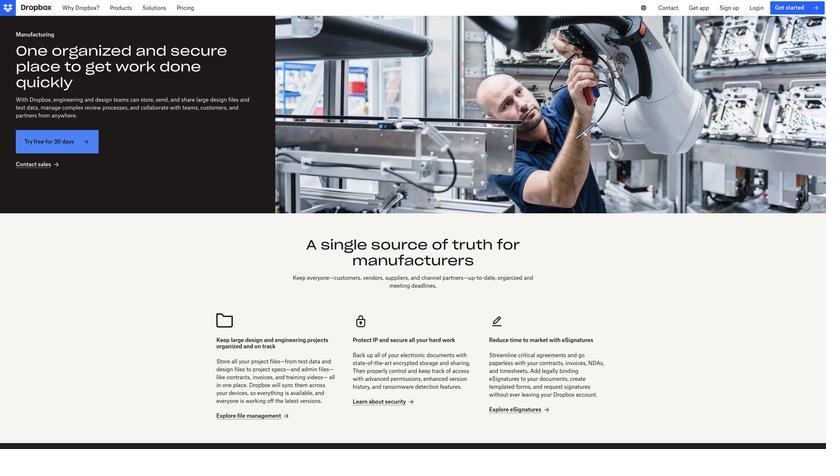 Task type: locate. For each thing, give the bounding box(es) containing it.
man tinkers on hardware for manufacturing image
[[275, 16, 826, 214]]

1 vertical spatial up
[[367, 353, 373, 359]]

1 vertical spatial large
[[231, 337, 244, 344]]

a folder image
[[216, 314, 337, 330]]

one organized and secure place to get work done quickly
[[16, 43, 227, 91]]

with left teams,
[[170, 105, 181, 111]]

invoices, inside "streamline critical agreements and go paperless with your contracts,  invoices, ndas, and timesheets. add legally binding esignatures to your documents, create templated forms, and request signatures without ever leaving your dropbox account."
[[566, 361, 587, 367]]

channel
[[421, 275, 441, 282]]

keep inside the keep large design and engineering projects organized and on track
[[216, 337, 230, 344]]

manufacturing
[[16, 31, 54, 38]]

up inside back up all of your electronic documents with state-of-the-art encrypted storage and sharing. then properly control and keep track of access with advanced permissions, enhanced version history, and ransomware detection features.
[[367, 353, 373, 359]]

0 horizontal spatial organized
[[52, 43, 132, 59]]

0 horizontal spatial get
[[689, 5, 698, 11]]

try free for 30 days link
[[16, 130, 99, 154]]

to right time
[[523, 337, 528, 344]]

learn about security link
[[353, 399, 415, 407]]

0 vertical spatial test
[[16, 105, 25, 111]]

1 horizontal spatial for
[[497, 237, 520, 254]]

with up agreements
[[549, 337, 561, 344]]

1 vertical spatial contact
[[16, 161, 37, 168]]

work
[[115, 58, 156, 75], [442, 337, 455, 344]]

all up the-
[[375, 353, 380, 359]]

files—
[[319, 367, 334, 373]]

contact sales
[[16, 161, 51, 168]]

agreements
[[537, 353, 566, 359]]

keep large design and engineering projects organized and on track
[[216, 337, 328, 350]]

1 horizontal spatial engineering
[[275, 337, 306, 344]]

of for your
[[382, 353, 387, 359]]

explore down everyone
[[216, 413, 236, 420]]

available,
[[290, 391, 314, 397]]

dropbox inside "streamline critical agreements and go paperless with your contracts,  invoices, ndas, and timesheets. add legally binding esignatures to your documents, create templated forms, and request signatures without ever leaving your dropbox account."
[[553, 392, 575, 399]]

1 horizontal spatial contact
[[658, 5, 678, 11]]

encrypted
[[393, 361, 418, 367]]

1 horizontal spatial large
[[231, 337, 244, 344]]

0 vertical spatial engineering
[[53, 97, 83, 103]]

1 vertical spatial invoices,
[[253, 375, 274, 381]]

to up forms,
[[521, 376, 526, 383]]

1 horizontal spatial keep
[[293, 275, 306, 282]]

contracts, down agreements
[[539, 361, 564, 367]]

get left started
[[775, 4, 784, 11]]

files inside "with dropbox, engineering and design teams can store, send, and share large design files and test data, manage complex review processes, and collaborate with teams, customers, and partners from anywhere."
[[228, 97, 239, 103]]

up right sign
[[733, 5, 739, 11]]

keep inside keep everyone—customers, vendors, suppliers, and channel partners—up-to-date, organized and meeting deadlines.
[[293, 275, 306, 282]]

design inside the store all your project files—from test data and design files to project specs—and admin files— like contracts, invoices, and training videos— all in one place. dropbox will sync them across your devices, so everything is available, and everyone is working off the latest versions.
[[216, 367, 233, 373]]

ndas,
[[588, 361, 604, 367]]

versions.
[[300, 399, 322, 405]]

version
[[449, 376, 467, 383]]

all up 'electronic'
[[409, 337, 415, 344]]

contracts, inside the store all your project files—from test data and design files to project specs—and admin files— like contracts, invoices, and training videos— all in one place. dropbox will sync them across your devices, so everything is available, and everyone is working off the latest versions.
[[227, 375, 251, 381]]

0 horizontal spatial secure
[[171, 43, 227, 59]]

1 vertical spatial files
[[235, 367, 245, 373]]

large inside the keep large design and engineering projects organized and on track
[[231, 337, 244, 344]]

products
[[110, 5, 132, 11]]

engineering up "files—from"
[[275, 337, 306, 344]]

file
[[237, 413, 245, 420]]

them
[[295, 383, 308, 389]]

login
[[750, 5, 764, 11]]

design down store
[[216, 367, 233, 373]]

place.
[[233, 383, 248, 389]]

about
[[369, 399, 384, 406]]

work inside one organized and secure place to get work done quickly
[[115, 58, 156, 75]]

truth
[[452, 237, 493, 254]]

contact left get app dropdown button
[[658, 5, 678, 11]]

0 horizontal spatial invoices,
[[253, 375, 274, 381]]

0 vertical spatial esignatures
[[562, 337, 593, 344]]

to inside the store all your project files—from test data and design files to project specs—and admin files— like contracts, invoices, and training videos— all in one place. dropbox will sync them across your devices, so everything is available, and everyone is working off the latest versions.
[[246, 367, 251, 373]]

project
[[251, 359, 269, 366], [253, 367, 270, 373]]

is down sync
[[285, 391, 289, 397]]

1 vertical spatial engineering
[[275, 337, 306, 344]]

of up art
[[382, 353, 387, 359]]

1 vertical spatial is
[[240, 399, 244, 405]]

latest
[[285, 399, 299, 405]]

and
[[136, 43, 167, 59], [85, 97, 94, 103], [170, 97, 180, 103], [240, 97, 250, 103], [130, 105, 139, 111], [229, 105, 239, 111], [411, 275, 420, 282], [524, 275, 533, 282], [264, 337, 274, 344], [379, 337, 389, 344], [243, 344, 253, 350], [568, 353, 577, 359], [322, 359, 331, 366], [440, 361, 449, 367], [408, 368, 417, 375], [489, 368, 499, 375], [275, 375, 285, 381], [372, 384, 381, 391], [533, 384, 543, 391], [315, 391, 324, 397]]

test inside the store all your project files—from test data and design files to project specs—and admin files— like contracts, invoices, and training videos— all in one place. dropbox will sync them across your devices, so everything is available, and everyone is working off the latest versions.
[[298, 359, 308, 366]]

1 vertical spatial test
[[298, 359, 308, 366]]

project down "files—from"
[[253, 367, 270, 373]]

is down the devices,
[[240, 399, 244, 405]]

explore for explore file management
[[216, 413, 236, 420]]

esignatures up go
[[562, 337, 593, 344]]

contracts, up the place. at the left of page
[[227, 375, 251, 381]]

design down a folder image
[[245, 337, 263, 344]]

manufacturers
[[352, 253, 474, 269]]

can
[[130, 97, 139, 103]]

esignatures down leaving
[[510, 407, 541, 414]]

1 vertical spatial dropbox
[[553, 392, 575, 399]]

large left on
[[231, 337, 244, 344]]

0 vertical spatial files
[[228, 97, 239, 103]]

up for back
[[367, 353, 373, 359]]

legally
[[542, 368, 558, 375]]

add
[[530, 368, 541, 375]]

0 vertical spatial work
[[115, 58, 156, 75]]

to-
[[477, 275, 484, 282]]

keep
[[293, 275, 306, 282], [216, 337, 230, 344]]

secure inside one organized and secure place to get work done quickly
[[171, 43, 227, 59]]

test up the admin
[[298, 359, 308, 366]]

for inside a single source of truth for manufacturers
[[497, 237, 520, 254]]

get left app
[[689, 5, 698, 11]]

1 vertical spatial work
[[442, 337, 455, 344]]

videos—
[[307, 375, 328, 381]]

1 horizontal spatial secure
[[390, 337, 408, 344]]

1 vertical spatial track
[[432, 368, 445, 375]]

0 horizontal spatial contact
[[16, 161, 37, 168]]

1 vertical spatial for
[[497, 237, 520, 254]]

0 vertical spatial is
[[285, 391, 289, 397]]

to up the place. at the left of page
[[246, 367, 251, 373]]

0 horizontal spatial large
[[196, 97, 209, 103]]

ever
[[510, 392, 520, 399]]

0 vertical spatial for
[[45, 139, 53, 145]]

like
[[216, 375, 225, 381]]

manage
[[41, 105, 61, 111]]

your up art
[[388, 353, 399, 359]]

0 horizontal spatial for
[[45, 139, 53, 145]]

0 horizontal spatial engineering
[[53, 97, 83, 103]]

all right store
[[231, 359, 237, 366]]

of left "truth"
[[432, 237, 448, 254]]

1 vertical spatial secure
[[390, 337, 408, 344]]

a locked lock image
[[353, 314, 473, 330]]

1 vertical spatial organized
[[498, 275, 522, 282]]

explore down 'without'
[[489, 407, 509, 414]]

your down in
[[216, 391, 227, 397]]

to inside "streamline critical agreements and go paperless with your contracts,  invoices, ndas, and timesheets. add legally binding esignatures to your documents, create templated forms, and request signatures without ever leaving your dropbox account."
[[521, 376, 526, 383]]

track up enhanced
[[432, 368, 445, 375]]

control
[[389, 368, 406, 375]]

1 vertical spatial project
[[253, 367, 270, 373]]

products button
[[105, 0, 137, 16]]

0 vertical spatial track
[[262, 344, 276, 350]]

2 vertical spatial organized
[[216, 344, 242, 350]]

0 horizontal spatial contracts,
[[227, 375, 251, 381]]

invoices, down go
[[566, 361, 587, 367]]

contact button
[[653, 0, 684, 16]]

1 horizontal spatial up
[[733, 5, 739, 11]]

is
[[285, 391, 289, 397], [240, 399, 244, 405]]

1 horizontal spatial work
[[442, 337, 455, 344]]

1 horizontal spatial organized
[[216, 344, 242, 350]]

sign up
[[720, 5, 739, 11]]

1 horizontal spatial contracts,
[[539, 361, 564, 367]]

signatures
[[564, 384, 590, 391]]

with up sharing.
[[456, 353, 467, 359]]

with inside "streamline critical agreements and go paperless with your contracts,  invoices, ndas, and timesheets. add legally binding esignatures to your documents, create templated forms, and request signatures without ever leaving your dropbox account."
[[515, 361, 526, 367]]

test
[[16, 105, 25, 111], [298, 359, 308, 366]]

quickly
[[16, 74, 73, 91]]

one
[[16, 43, 48, 59]]

0 horizontal spatial up
[[367, 353, 373, 359]]

to
[[64, 58, 81, 75], [523, 337, 528, 344], [246, 367, 251, 373], [521, 376, 526, 383]]

files—from
[[270, 359, 297, 366]]

of left access
[[446, 368, 451, 375]]

review
[[85, 105, 101, 111]]

1 horizontal spatial get
[[775, 4, 784, 11]]

back up all of your electronic documents with state-of-the-art encrypted storage and sharing. then properly control and keep track of access with advanced permissions, enhanced version history, and ransomware detection features.
[[353, 353, 470, 391]]

why dropbox? button
[[57, 0, 105, 16]]

0 vertical spatial organized
[[52, 43, 132, 59]]

0 horizontal spatial is
[[240, 399, 244, 405]]

up up the of-
[[367, 353, 373, 359]]

2 horizontal spatial organized
[[498, 275, 522, 282]]

test down with
[[16, 105, 25, 111]]

0 horizontal spatial work
[[115, 58, 156, 75]]

get inside dropdown button
[[689, 5, 698, 11]]

design up review
[[95, 97, 112, 103]]

1 horizontal spatial track
[[432, 368, 445, 375]]

invoices, up will
[[253, 375, 274, 381]]

0 vertical spatial secure
[[171, 43, 227, 59]]

0 vertical spatial contracts,
[[539, 361, 564, 367]]

management
[[247, 413, 281, 420]]

with up timesheets.
[[515, 361, 526, 367]]

0 vertical spatial invoices,
[[566, 361, 587, 367]]

track inside back up all of your electronic documents with state-of-the-art encrypted storage and sharing. then properly control and keep track of access with advanced permissions, enhanced version history, and ransomware detection features.
[[432, 368, 445, 375]]

enhanced
[[423, 376, 448, 383]]

learn about security
[[353, 399, 406, 406]]

0 vertical spatial large
[[196, 97, 209, 103]]

work for hard
[[442, 337, 455, 344]]

to inside one organized and secure place to get work done quickly
[[64, 58, 81, 75]]

explore file management
[[216, 413, 281, 420]]

track
[[262, 344, 276, 350], [432, 368, 445, 375]]

0 vertical spatial up
[[733, 5, 739, 11]]

explore esignatures
[[489, 407, 541, 414]]

your left hard
[[416, 337, 428, 344]]

0 vertical spatial keep
[[293, 275, 306, 282]]

for
[[45, 139, 53, 145], [497, 237, 520, 254]]

of inside a single source of truth for manufacturers
[[432, 237, 448, 254]]

secure for protect ip and secure all your hard work
[[390, 337, 408, 344]]

one
[[223, 383, 232, 389]]

dropbox up so
[[249, 383, 270, 389]]

1 vertical spatial esignatures
[[489, 376, 519, 383]]

training
[[286, 375, 306, 381]]

contact for contact
[[658, 5, 678, 11]]

1 vertical spatial keep
[[216, 337, 230, 344]]

contact left the sales
[[16, 161, 37, 168]]

engineering inside the keep large design and engineering projects organized and on track
[[275, 337, 306, 344]]

engineering up complex
[[53, 97, 83, 103]]

design inside the keep large design and engineering projects organized and on track
[[245, 337, 263, 344]]

0 horizontal spatial test
[[16, 105, 25, 111]]

sign up link
[[714, 0, 744, 16]]

all down files— in the left bottom of the page
[[329, 375, 335, 381]]

1 horizontal spatial invoices,
[[566, 361, 587, 367]]

1 horizontal spatial test
[[298, 359, 308, 366]]

login link
[[744, 0, 769, 16]]

esignatures up templated
[[489, 376, 519, 383]]

with
[[170, 105, 181, 111], [549, 337, 561, 344], [456, 353, 467, 359], [515, 361, 526, 367], [353, 376, 364, 383]]

0 horizontal spatial keep
[[216, 337, 230, 344]]

with dropbox, engineering and design teams can store, send, and share large design files and test data, manage complex review processes, and collaborate with teams, customers, and partners from anywhere.
[[16, 97, 250, 119]]

dropbox down request
[[553, 392, 575, 399]]

suppliers,
[[385, 275, 409, 282]]

0 vertical spatial contact
[[658, 5, 678, 11]]

1 horizontal spatial explore
[[489, 407, 509, 414]]

the-
[[374, 361, 385, 367]]

contact inside popup button
[[658, 5, 678, 11]]

share
[[181, 97, 195, 103]]

contracts, inside "streamline critical agreements and go paperless with your contracts,  invoices, ndas, and timesheets. add legally binding esignatures to your documents, create templated forms, and request signatures without ever leaving your dropbox account."
[[539, 361, 564, 367]]

why dropbox?
[[62, 5, 99, 11]]

protect
[[353, 337, 372, 344]]

0 horizontal spatial dropbox
[[249, 383, 270, 389]]

0 horizontal spatial track
[[262, 344, 276, 350]]

keep for keep everyone—customers, vendors, suppliers, and channel partners—up-to-date, organized and meeting deadlines.
[[293, 275, 306, 282]]

0 vertical spatial dropbox
[[249, 383, 270, 389]]

invoices,
[[566, 361, 587, 367], [253, 375, 274, 381]]

1 vertical spatial contracts,
[[227, 375, 251, 381]]

contracts,
[[539, 361, 564, 367], [227, 375, 251, 381]]

0 vertical spatial of
[[432, 237, 448, 254]]

contact sales link
[[16, 161, 60, 169]]

of
[[432, 237, 448, 254], [382, 353, 387, 359], [446, 368, 451, 375]]

project down on
[[251, 359, 269, 366]]

get started link
[[770, 1, 825, 15]]

explore file management link
[[216, 413, 290, 421]]

up for sign
[[733, 5, 739, 11]]

large up customers,
[[196, 97, 209, 103]]

1 vertical spatial of
[[382, 353, 387, 359]]

large inside "with dropbox, engineering and design teams can store, send, and share large design files and test data, manage complex review processes, and collaborate with teams, customers, and partners from anywhere."
[[196, 97, 209, 103]]

1 horizontal spatial dropbox
[[553, 392, 575, 399]]

solutions button
[[137, 0, 172, 16]]

track right on
[[262, 344, 276, 350]]

to left get on the top left of the page
[[64, 58, 81, 75]]

0 horizontal spatial explore
[[216, 413, 236, 420]]

1 horizontal spatial is
[[285, 391, 289, 397]]

permissions,
[[391, 376, 422, 383]]

request
[[544, 384, 563, 391]]

learn
[[353, 399, 368, 406]]



Task type: describe. For each thing, give the bounding box(es) containing it.
pricing
[[177, 5, 194, 11]]

test inside "with dropbox, engineering and design teams can store, send, and share large design files and test data, manage complex review processes, and collaborate with teams, customers, and partners from anywhere."
[[16, 105, 25, 111]]

design up customers,
[[210, 97, 227, 103]]

art
[[385, 361, 392, 367]]

critical
[[518, 353, 535, 359]]

teams,
[[182, 105, 199, 111]]

get for get started
[[775, 4, 784, 11]]

in
[[216, 383, 221, 389]]

days
[[62, 139, 74, 145]]

of-
[[368, 361, 374, 367]]

admin
[[301, 367, 317, 373]]

streamline critical agreements and go paperless with your contracts,  invoices, ndas, and timesheets. add legally binding esignatures to your documents, create templated forms, and request signatures without ever leaving your dropbox account.
[[489, 353, 604, 399]]

go
[[578, 353, 585, 359]]

keep
[[419, 368, 431, 375]]

properly
[[367, 368, 388, 375]]

why
[[62, 5, 74, 11]]

get
[[85, 58, 112, 75]]

of for truth
[[432, 237, 448, 254]]

source
[[371, 237, 428, 254]]

on
[[254, 344, 261, 350]]

projects
[[307, 337, 328, 344]]

a single source of truth for manufacturers
[[306, 237, 520, 269]]

dropbox,
[[29, 97, 52, 103]]

forms,
[[516, 384, 532, 391]]

so
[[250, 391, 256, 397]]

without
[[489, 392, 508, 399]]

detection
[[415, 384, 439, 391]]

your up add
[[527, 361, 538, 367]]

teams
[[113, 97, 129, 103]]

solutions
[[143, 5, 166, 11]]

protect ip and secure all your hard work
[[353, 337, 455, 344]]

reduce
[[489, 337, 509, 344]]

store
[[216, 359, 230, 366]]

2 vertical spatial esignatures
[[510, 407, 541, 414]]

app
[[700, 5, 709, 11]]

done
[[160, 58, 201, 75]]

started
[[786, 4, 804, 11]]

paperless
[[489, 361, 513, 367]]

and inside one organized and secure place to get work done quickly
[[136, 43, 167, 59]]

market
[[530, 337, 548, 344]]

sales
[[38, 161, 51, 168]]

dropbox?
[[75, 5, 99, 11]]

pricing link
[[172, 0, 200, 16]]

partners—up-
[[443, 275, 477, 282]]

your right store
[[239, 359, 250, 366]]

esignatures inside "streamline critical agreements and go paperless with your contracts,  invoices, ndas, and timesheets. add legally binding esignatures to your documents, create templated forms, and request signatures without ever leaving your dropbox account."
[[489, 376, 519, 383]]

dropbox inside the store all your project files—from test data and design files to project specs—and admin files— like contracts, invoices, and training videos— all in one place. dropbox will sync them across your devices, so everything is available, and everyone is working off the latest versions.
[[249, 383, 270, 389]]

keep for keep large design and engineering projects organized and on track
[[216, 337, 230, 344]]

off
[[267, 399, 274, 405]]

organized inside one organized and secure place to get work done quickly
[[52, 43, 132, 59]]

devices,
[[229, 391, 249, 397]]

get for get app
[[689, 5, 698, 11]]

your down request
[[541, 392, 552, 399]]

organized inside keep everyone—customers, vendors, suppliers, and channel partners—up-to-date, organized and meeting deadlines.
[[498, 275, 522, 282]]

state-
[[353, 361, 368, 367]]

anywhere.
[[52, 113, 77, 119]]

engineering inside "with dropbox, engineering and design teams can store, send, and share large design files and test data, manage complex review processes, and collaborate with teams, customers, and partners from anywhere."
[[53, 97, 83, 103]]

with inside "with dropbox, engineering and design teams can store, send, and share large design files and test data, manage complex review processes, and collaborate with teams, customers, and partners from anywhere."
[[170, 105, 181, 111]]

meeting
[[389, 283, 410, 290]]

explore for explore esignatures
[[489, 407, 509, 414]]

everything
[[257, 391, 283, 397]]

secure for one organized and secure place to get work done quickly
[[171, 43, 227, 59]]

access
[[452, 368, 469, 375]]

track inside the keep large design and engineering projects organized and on track
[[262, 344, 276, 350]]

templated
[[489, 384, 515, 391]]

get app
[[689, 5, 709, 11]]

history,
[[353, 384, 371, 391]]

security
[[385, 399, 406, 406]]

with
[[16, 97, 28, 103]]

files inside the store all your project files—from test data and design files to project specs—and admin files— like contracts, invoices, and training videos— all in one place. dropbox will sync them across your devices, so everything is available, and everyone is working off the latest versions.
[[235, 367, 245, 373]]

a pencil image
[[489, 314, 610, 330]]

a
[[306, 237, 317, 254]]

ransomware
[[383, 384, 414, 391]]

the
[[275, 399, 283, 405]]

from
[[38, 113, 50, 119]]

store,
[[141, 97, 154, 103]]

0 vertical spatial project
[[251, 359, 269, 366]]

across
[[309, 383, 325, 389]]

deadlines.
[[411, 283, 437, 290]]

work for get
[[115, 58, 156, 75]]

your down add
[[527, 376, 538, 383]]

2 vertical spatial of
[[446, 368, 451, 375]]

invoices, inside the store all your project files—from test data and design files to project specs—and admin files— like contracts, invoices, and training videos— all in one place. dropbox will sync them across your devices, so everything is available, and everyone is working off the latest versions.
[[253, 375, 274, 381]]

organized inside the keep large design and engineering projects organized and on track
[[216, 344, 242, 350]]

working
[[246, 399, 266, 405]]

binding
[[560, 368, 579, 375]]

date,
[[484, 275, 496, 282]]

contact for contact sales
[[16, 161, 37, 168]]

all inside back up all of your electronic documents with state-of-the-art encrypted storage and sharing. then properly control and keep track of access with advanced permissions, enhanced version history, and ransomware detection features.
[[375, 353, 380, 359]]

store all your project files—from test data and design files to project specs—and admin files— like contracts, invoices, and training videos— all in one place. dropbox will sync them across your devices, so everything is available, and everyone is working off the latest versions.
[[216, 359, 335, 405]]

data
[[309, 359, 320, 366]]

vendors,
[[363, 275, 384, 282]]

with down the then
[[353, 376, 364, 383]]

leaving
[[522, 392, 539, 399]]

processes,
[[102, 105, 129, 111]]

partners
[[16, 113, 37, 119]]

advanced
[[365, 376, 389, 383]]

quote gallery element
[[0, 444, 826, 450]]

keep everyone—customers, vendors, suppliers, and channel partners—up-to-date, organized and meeting deadlines.
[[293, 275, 533, 290]]

explore esignatures link
[[489, 407, 551, 414]]

single
[[321, 237, 367, 254]]

ip
[[373, 337, 378, 344]]

documents
[[427, 353, 455, 359]]

your inside back up all of your electronic documents with state-of-the-art encrypted storage and sharing. then properly control and keep track of access with advanced permissions, enhanced version history, and ransomware detection features.
[[388, 353, 399, 359]]



Task type: vqa. For each thing, say whether or not it's contained in the screenshot.
waves
no



